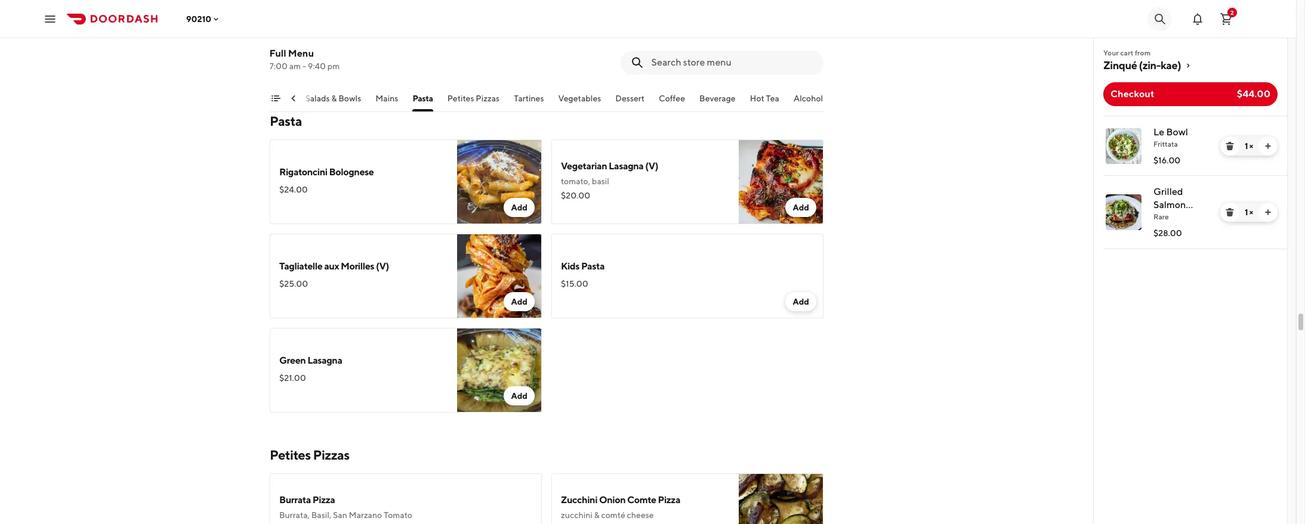 Task type: vqa. For each thing, say whether or not it's contained in the screenshot.


Task type: describe. For each thing, give the bounding box(es) containing it.
zinqué
[[1104, 59, 1138, 72]]

vegetables button
[[559, 93, 602, 112]]

plate
[[1154, 213, 1177, 224]]

90210
[[186, 14, 211, 24]]

mains
[[376, 94, 399, 103]]

& inside button
[[332, 94, 337, 103]]

vegetarian lasagna (v) image
[[739, 140, 824, 224]]

quiche lorraine image
[[457, 0, 542, 79]]

vegetarian lasagna (v) tomato, basil $20.00
[[561, 161, 659, 201]]

2 button
[[1215, 7, 1239, 31]]

$28.00
[[1154, 229, 1182, 238]]

$24.00
[[279, 185, 308, 195]]

green lasagna
[[279, 355, 342, 367]]

remove item from cart image
[[1226, 208, 1235, 217]]

lettuces inside roasted vegetables-with mixed lettuces and fries.
[[680, 25, 711, 35]]

salads & bowls
[[306, 94, 362, 103]]

with inside roasted vegetables-with mixed lettuces and fries.
[[637, 25, 653, 35]]

open menu image
[[43, 12, 57, 26]]

-
[[303, 61, 307, 71]]

from
[[1135, 48, 1151, 57]]

bowls
[[339, 94, 362, 103]]

pizza inside burrata pizza burrata, basil, san marzano tomato
[[313, 495, 335, 506]]

2
[[1231, 9, 1235, 16]]

add for rigatoncini bolognese
[[511, 203, 528, 213]]

checkout
[[1111, 88, 1155, 100]]

2 horizontal spatial pasta
[[581, 261, 605, 272]]

fries
[[371, 31, 387, 41]]

1 × for le bowl
[[1245, 141, 1254, 151]]

tagliatelle aux morilles (v) image
[[457, 234, 542, 319]]

tartines button
[[514, 93, 544, 112]]

grilled salmon plate (gf) image
[[1106, 195, 1142, 230]]

grilled
[[1154, 186, 1184, 198]]

add button for green lasagna
[[504, 387, 535, 406]]

ratatouille quiche (v) image
[[739, 0, 824, 79]]

burrata,
[[279, 511, 310, 521]]

beverage button
[[700, 93, 736, 112]]

add for green lasagna
[[511, 392, 528, 401]]

grilled salmon plate (gf)
[[1154, 186, 1199, 224]]

rare
[[1154, 213, 1169, 221]]

scroll menu navigation left image
[[289, 94, 298, 103]]

1 × for grilled salmon plate (gf)
[[1245, 208, 1254, 217]]

remove item from cart image
[[1226, 141, 1235, 151]]

roasted vegetables-with mixed lettuces and fries.
[[561, 25, 727, 47]]

× for grilled salmon plate (gf)
[[1250, 208, 1254, 217]]

coffee
[[659, 94, 686, 103]]

menu
[[289, 48, 314, 59]]

kids
[[561, 261, 580, 272]]

add button for rigatoncini bolognese
[[504, 198, 535, 217]]

vegetarian
[[561, 161, 607, 172]]

rigatoncini
[[279, 167, 328, 178]]

comte
[[627, 495, 656, 506]]

1 vertical spatial petites
[[270, 448, 311, 463]]

pizzas inside button
[[476, 94, 500, 103]]

le
[[1154, 127, 1165, 138]]

lasagna for green
[[308, 355, 342, 367]]

vegetables
[[559, 94, 602, 103]]

tea
[[767, 94, 780, 103]]

show menu categories image
[[271, 94, 281, 103]]

cart
[[1121, 48, 1134, 57]]

$25.00
[[279, 279, 308, 289]]

$21.00
[[279, 374, 306, 383]]

tomato
[[384, 511, 412, 521]]

full menu 7:00 am - 9:40 pm
[[270, 48, 340, 71]]

add for tagliatelle aux morilles (v)
[[511, 297, 528, 307]]

am
[[290, 61, 301, 71]]

basil
[[592, 177, 610, 186]]

dessert
[[616, 94, 645, 103]]

your
[[1104, 48, 1119, 57]]

1 for le bowl
[[1245, 141, 1248, 151]]

0 horizontal spatial (v)
[[376, 261, 389, 272]]

list containing le bowl
[[1094, 116, 1288, 250]]

alcohol button
[[794, 93, 824, 112]]

$16.00
[[1154, 156, 1181, 165]]

(gf)
[[1179, 213, 1199, 224]]

salads
[[306, 94, 330, 103]]

aux
[[324, 261, 339, 272]]

90210 button
[[186, 14, 221, 24]]

1 vertical spatial pasta
[[270, 113, 302, 129]]

and inside roasted vegetables-with mixed lettuces and fries.
[[712, 25, 727, 35]]

× for le bowl
[[1250, 141, 1254, 151]]

fries.
[[561, 37, 579, 47]]

lettuces inside with mixed lettuces and fries $17.00
[[323, 31, 353, 41]]

cheese
[[627, 511, 654, 521]]

comté
[[601, 511, 625, 521]]



Task type: locate. For each thing, give the bounding box(es) containing it.
and
[[712, 25, 727, 35], [355, 31, 369, 41]]

1 vertical spatial 1
[[1245, 208, 1248, 217]]

pasta right kids
[[581, 261, 605, 272]]

1 × right remove item from cart icon
[[1245, 208, 1254, 217]]

coffee button
[[659, 93, 686, 112]]

1 1 × from the top
[[1245, 141, 1254, 151]]

and left fries
[[355, 31, 369, 41]]

0 horizontal spatial lasagna
[[308, 355, 342, 367]]

rigatoncini bolognese image
[[457, 140, 542, 224]]

tomato,
[[561, 177, 590, 186]]

0 horizontal spatial and
[[355, 31, 369, 41]]

1 horizontal spatial (v)
[[646, 161, 659, 172]]

onion
[[599, 495, 626, 506]]

& left bowls
[[332, 94, 337, 103]]

1 right remove item from cart image
[[1245, 141, 1248, 151]]

roasted
[[561, 25, 590, 35]]

petites inside button
[[448, 94, 475, 103]]

1 vertical spatial lasagna
[[308, 355, 342, 367]]

lasagna up basil
[[609, 161, 644, 172]]

(zin-
[[1139, 59, 1161, 72]]

tagliatelle aux morilles (v)
[[279, 261, 389, 272]]

1 vertical spatial 1 ×
[[1245, 208, 1254, 217]]

with inside with mixed lettuces and fries $17.00
[[279, 31, 296, 41]]

full
[[270, 48, 287, 59]]

frittata
[[1154, 140, 1178, 149]]

pasta down scroll menu navigation left image
[[270, 113, 302, 129]]

zucchini
[[561, 495, 598, 506]]

mixed right vegetables-
[[655, 25, 678, 35]]

pm
[[328, 61, 340, 71]]

0 horizontal spatial mixed
[[298, 31, 321, 41]]

bowl
[[1167, 127, 1189, 138]]

0 vertical spatial petites
[[448, 94, 475, 103]]

&
[[332, 94, 337, 103], [594, 511, 600, 521]]

bolognese
[[329, 167, 374, 178]]

burrata pizza burrata, basil, san marzano tomato
[[279, 495, 412, 521]]

morilles
[[341, 261, 374, 272]]

le bowl frittata
[[1154, 127, 1189, 149]]

1 × from the top
[[1250, 141, 1254, 151]]

notification bell image
[[1191, 12, 1205, 26]]

7:00
[[270, 61, 288, 71]]

mixed inside roasted vegetables-with mixed lettuces and fries.
[[655, 25, 678, 35]]

0 horizontal spatial petites pizzas
[[270, 448, 350, 463]]

1 horizontal spatial with
[[637, 25, 653, 35]]

vegetables-
[[591, 25, 637, 35]]

1 for grilled salmon plate (gf)
[[1245, 208, 1248, 217]]

1 horizontal spatial &
[[594, 511, 600, 521]]

pizza up basil,
[[313, 495, 335, 506]]

(v)
[[646, 161, 659, 172], [376, 261, 389, 272]]

kae)
[[1161, 59, 1182, 72]]

1 1 from the top
[[1245, 141, 1248, 151]]

pizzas left the tartines
[[476, 94, 500, 103]]

1 vertical spatial (v)
[[376, 261, 389, 272]]

0 vertical spatial 1 ×
[[1245, 141, 1254, 151]]

9:40
[[308, 61, 326, 71]]

petites pizzas button
[[448, 93, 500, 112]]

2 items, open order cart image
[[1220, 12, 1234, 26]]

Item Search search field
[[652, 56, 814, 69]]

0 vertical spatial ×
[[1250, 141, 1254, 151]]

pizza
[[313, 495, 335, 506], [658, 495, 681, 506]]

lasagna
[[609, 161, 644, 172], [308, 355, 342, 367]]

1 vertical spatial petites pizzas
[[270, 448, 350, 463]]

1 horizontal spatial petites
[[448, 94, 475, 103]]

zinqué (zin-kae) link
[[1104, 59, 1278, 73]]

dessert button
[[616, 93, 645, 112]]

1 horizontal spatial pizza
[[658, 495, 681, 506]]

petites pizzas up the burrata
[[270, 448, 350, 463]]

1 vertical spatial &
[[594, 511, 600, 521]]

tartines
[[514, 94, 544, 103]]

1 horizontal spatial lasagna
[[609, 161, 644, 172]]

0 horizontal spatial petites
[[270, 448, 311, 463]]

mixed
[[655, 25, 678, 35], [298, 31, 321, 41]]

1 vertical spatial ×
[[1250, 208, 1254, 217]]

pizzas
[[476, 94, 500, 103], [313, 448, 350, 463]]

add button
[[504, 198, 535, 217], [786, 198, 817, 217], [504, 293, 535, 312], [786, 293, 817, 312], [504, 387, 535, 406]]

0 horizontal spatial pasta
[[270, 113, 302, 129]]

lettuces up item search search field
[[680, 25, 711, 35]]

zinqué (zin-kae)
[[1104, 59, 1182, 72]]

zucchini onion comte pizza zucchini & comté cheese
[[561, 495, 681, 521]]

hot
[[751, 94, 765, 103]]

0 horizontal spatial &
[[332, 94, 337, 103]]

pizzas up burrata pizza burrata, basil, san marzano tomato
[[313, 448, 350, 463]]

1 horizontal spatial petites pizzas
[[448, 94, 500, 103]]

basil,
[[311, 511, 332, 521]]

0 horizontal spatial with
[[279, 31, 296, 41]]

0 vertical spatial petites pizzas
[[448, 94, 500, 103]]

your cart from
[[1104, 48, 1151, 57]]

0 vertical spatial &
[[332, 94, 337, 103]]

× left add one to cart image
[[1250, 141, 1254, 151]]

$44.00
[[1237, 88, 1271, 100]]

1 horizontal spatial pizzas
[[476, 94, 500, 103]]

pizza right comte
[[658, 495, 681, 506]]

tagliatelle
[[279, 261, 323, 272]]

1 vertical spatial pizzas
[[313, 448, 350, 463]]

1 × right remove item from cart image
[[1245, 141, 1254, 151]]

with
[[637, 25, 653, 35], [279, 31, 296, 41]]

$17.00
[[279, 45, 305, 55]]

le bowl image
[[1106, 128, 1142, 164]]

petites pizzas left the tartines
[[448, 94, 500, 103]]

1 horizontal spatial lettuces
[[680, 25, 711, 35]]

lettuces up pm on the left
[[323, 31, 353, 41]]

2 pizza from the left
[[658, 495, 681, 506]]

alcohol
[[794, 94, 824, 103]]

kids pasta
[[561, 261, 605, 272]]

green lasagna image
[[457, 328, 542, 413]]

pizza inside zucchini onion comte pizza zucchini & comté cheese
[[658, 495, 681, 506]]

lettuces
[[680, 25, 711, 35], [323, 31, 353, 41]]

beverage
[[700, 94, 736, 103]]

0 horizontal spatial lettuces
[[323, 31, 353, 41]]

and up item search search field
[[712, 25, 727, 35]]

1 ×
[[1245, 141, 1254, 151], [1245, 208, 1254, 217]]

marzano
[[349, 511, 382, 521]]

1 horizontal spatial pasta
[[413, 94, 434, 103]]

with mixed lettuces and fries $17.00
[[279, 31, 387, 55]]

salmon
[[1154, 199, 1186, 211]]

×
[[1250, 141, 1254, 151], [1250, 208, 1254, 217]]

and inside with mixed lettuces and fries $17.00
[[355, 31, 369, 41]]

hot tea
[[751, 94, 780, 103]]

salads & bowls button
[[306, 93, 362, 112]]

& inside zucchini onion comte pizza zucchini & comté cheese
[[594, 511, 600, 521]]

$20.00
[[561, 191, 591, 201]]

& left comté
[[594, 511, 600, 521]]

add one to cart image
[[1264, 141, 1273, 151]]

mixed up menu
[[298, 31, 321, 41]]

0 vertical spatial (v)
[[646, 161, 659, 172]]

$15.00
[[561, 279, 588, 289]]

0 vertical spatial 1
[[1245, 141, 1248, 151]]

0 horizontal spatial pizzas
[[313, 448, 350, 463]]

2 1 from the top
[[1245, 208, 1248, 217]]

0 vertical spatial pizzas
[[476, 94, 500, 103]]

0 horizontal spatial pizza
[[313, 495, 335, 506]]

1 horizontal spatial mixed
[[655, 25, 678, 35]]

2 1 × from the top
[[1245, 208, 1254, 217]]

2 vertical spatial pasta
[[581, 261, 605, 272]]

petites
[[448, 94, 475, 103], [270, 448, 311, 463]]

green
[[279, 355, 306, 367]]

list
[[1094, 116, 1288, 250]]

pasta right mains
[[413, 94, 434, 103]]

burrata
[[279, 495, 311, 506]]

pasta
[[413, 94, 434, 103], [270, 113, 302, 129], [581, 261, 605, 272]]

1 right remove item from cart icon
[[1245, 208, 1248, 217]]

2 × from the top
[[1250, 208, 1254, 217]]

add one to cart image
[[1264, 208, 1273, 217]]

1 horizontal spatial and
[[712, 25, 727, 35]]

0 vertical spatial lasagna
[[609, 161, 644, 172]]

lasagna inside vegetarian lasagna (v) tomato, basil $20.00
[[609, 161, 644, 172]]

lasagna right green
[[308, 355, 342, 367]]

mains button
[[376, 93, 399, 112]]

rigatoncini bolognese
[[279, 167, 374, 178]]

× left add one to cart icon
[[1250, 208, 1254, 217]]

(v) inside vegetarian lasagna (v) tomato, basil $20.00
[[646, 161, 659, 172]]

0 vertical spatial pasta
[[413, 94, 434, 103]]

1 pizza from the left
[[313, 495, 335, 506]]

san
[[333, 511, 347, 521]]

lasagna for vegetarian
[[609, 161, 644, 172]]

add button for tagliatelle aux morilles (v)
[[504, 293, 535, 312]]

zucchini onion comte pizza image
[[739, 474, 824, 525]]

mixed inside with mixed lettuces and fries $17.00
[[298, 31, 321, 41]]

petites pizzas
[[448, 94, 500, 103], [270, 448, 350, 463]]

add
[[511, 203, 528, 213], [793, 203, 810, 213], [511, 297, 528, 307], [793, 297, 810, 307], [511, 392, 528, 401]]

zucchini
[[561, 511, 593, 521]]

hot tea button
[[751, 93, 780, 112]]



